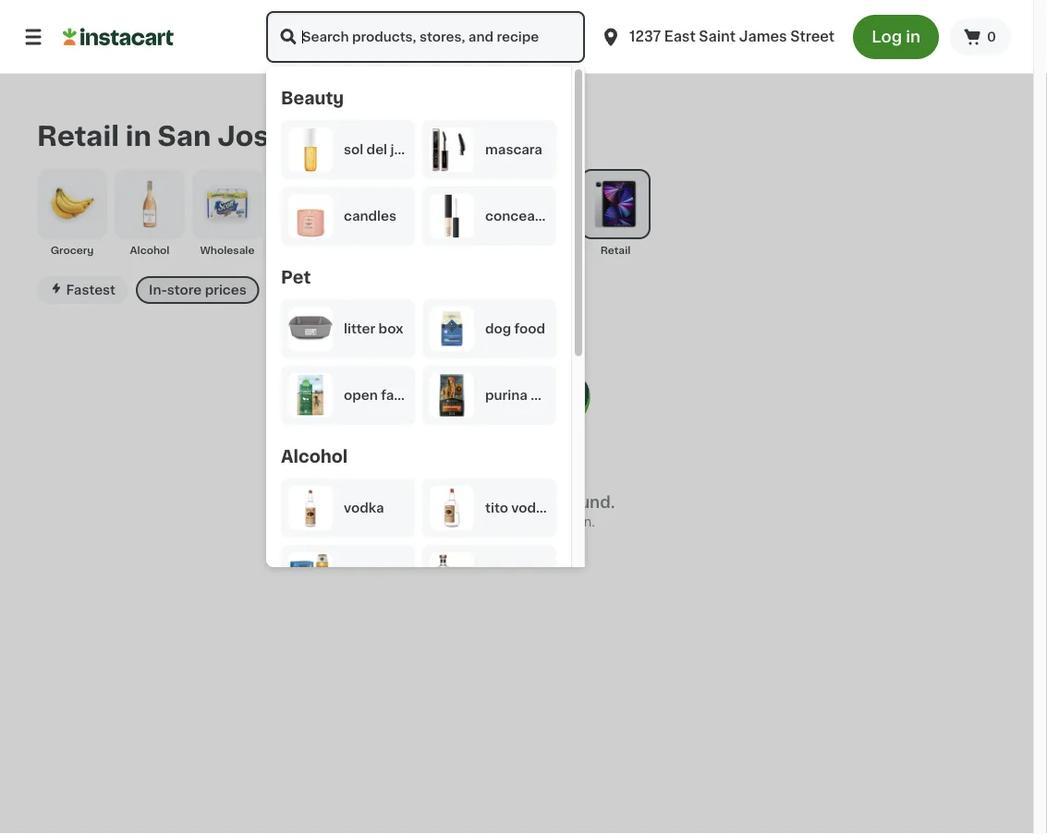 Task type: locate. For each thing, give the bounding box(es) containing it.
mascara link
[[430, 128, 549, 172]]

instacart logo image
[[63, 26, 174, 48]]

tequila link
[[430, 553, 549, 597]]

None search field
[[266, 11, 585, 63]]

janeiro
[[391, 143, 436, 156]]

del
[[367, 143, 387, 156]]

tito
[[485, 502, 508, 515]]

in
[[906, 29, 921, 45], [125, 123, 151, 149]]

4 search list box from the top
[[281, 479, 557, 612]]

in-store prices
[[149, 284, 247, 297]]

selection.
[[532, 516, 595, 529]]

search list box containing sol del janeiro
[[281, 120, 557, 253]]

search products, stores, and recipes element
[[0, 11, 1033, 835]]

vodka up different
[[511, 502, 552, 515]]

vodka left no
[[344, 502, 384, 515]]

beauty inside group
[[281, 91, 344, 107]]

pets button
[[348, 169, 418, 258]]

in inside button
[[906, 29, 921, 45]]

beer link
[[288, 553, 408, 597]]

log
[[872, 29, 902, 45]]

retail inside button
[[601, 245, 631, 255]]

none search field inside search products, stores, and recipes element
[[266, 11, 585, 63]]

beauty
[[281, 91, 344, 107], [442, 245, 479, 255]]

pets
[[371, 245, 394, 255]]

2 search list box from the top
[[281, 120, 557, 253]]

0 vertical spatial in
[[906, 29, 921, 45]]

concealer
[[485, 210, 552, 223]]

street
[[791, 30, 835, 43]]

alcohol up in-
[[130, 245, 170, 255]]

a
[[462, 516, 469, 529]]

concealer link
[[430, 194, 552, 238]]

saint
[[699, 30, 736, 43]]

prices
[[205, 284, 247, 297]]

1 horizontal spatial in
[[906, 29, 921, 45]]

0 vertical spatial retail
[[37, 123, 119, 149]]

alcohol
[[130, 245, 170, 255], [281, 449, 348, 465]]

search list box for alcohol
[[281, 479, 557, 612]]

1 vertical spatial in
[[125, 123, 151, 149]]

search list box containing litter box
[[281, 300, 585, 433]]

1 horizontal spatial alcohol
[[281, 449, 348, 465]]

1 search list box from the top
[[281, 89, 585, 612]]

0 horizontal spatial retail
[[37, 123, 119, 149]]

dog
[[485, 323, 511, 336]]

retail right pharmacy
[[601, 245, 631, 255]]

alcohol up vodka link
[[281, 449, 348, 465]]

pickup
[[339, 284, 385, 297]]

pharmacy
[[511, 245, 565, 255]]

retail
[[37, 123, 119, 149], [601, 245, 631, 255]]

wholesale
[[200, 245, 255, 255]]

1 vertical spatial beauty
[[442, 245, 479, 255]]

0 vertical spatial alcohol
[[130, 245, 170, 255]]

2 vodka from the left
[[511, 502, 552, 515]]

in-store prices button
[[136, 276, 260, 304]]

no matches were found. try a different selection.
[[418, 495, 615, 529]]

in right log
[[906, 29, 921, 45]]

vodka
[[344, 502, 384, 515], [511, 502, 552, 515]]

search list box containing vodka
[[281, 479, 557, 612]]

were
[[520, 495, 559, 511]]

in inside main content
[[125, 123, 151, 149]]

1 horizontal spatial retail
[[601, 245, 631, 255]]

beauty inside button
[[442, 245, 479, 255]]

0 horizontal spatial beauty
[[281, 91, 344, 107]]

retail button
[[581, 169, 651, 258]]

0 horizontal spatial alcohol
[[130, 245, 170, 255]]

log in
[[872, 29, 921, 45]]

grocery
[[51, 245, 94, 255]]

vodka link
[[288, 486, 408, 531]]

1 vertical spatial alcohol
[[281, 449, 348, 465]]

retail up grocery button
[[37, 123, 119, 149]]

beer
[[344, 568, 375, 581]]

search list box
[[281, 89, 585, 612], [281, 120, 557, 253], [281, 300, 585, 433], [281, 479, 557, 612]]

purina pro plan link
[[430, 373, 585, 418]]

litter
[[344, 323, 375, 336]]

in-
[[149, 284, 167, 297]]

0
[[987, 31, 996, 43]]

0 horizontal spatial vodka
[[344, 502, 384, 515]]

box
[[379, 323, 403, 336]]

fastest
[[66, 284, 116, 297]]

search list box for pet
[[281, 300, 585, 433]]

beauty down concealer link
[[442, 245, 479, 255]]

1 horizontal spatial beauty
[[442, 245, 479, 255]]

tequila
[[485, 568, 531, 581]]

3 search list box from the top
[[281, 300, 585, 433]]

sol del janeiro link
[[288, 128, 436, 172]]

1 horizontal spatial vodka
[[511, 502, 552, 515]]

litter box
[[344, 323, 403, 336]]

1237 east saint james street button
[[593, 11, 842, 63], [600, 11, 835, 63]]

dog food
[[485, 323, 545, 336]]

open
[[344, 389, 378, 402]]

in left san
[[125, 123, 151, 149]]

pet
[[281, 270, 311, 286]]

purina
[[485, 389, 528, 402]]

wholesale button
[[192, 169, 263, 258]]

Search field
[[266, 11, 585, 63]]

in for retail
[[125, 123, 151, 149]]

0 vertical spatial beauty
[[281, 91, 344, 107]]

0 button
[[950, 18, 1011, 55]]

farm
[[381, 389, 412, 402]]

litter box link
[[288, 307, 408, 351]]

0 horizontal spatial in
[[125, 123, 151, 149]]

1 vertical spatial retail
[[601, 245, 631, 255]]

pro
[[531, 389, 553, 402]]

beauty up the sol
[[281, 91, 344, 107]]



Task type: describe. For each thing, give the bounding box(es) containing it.
open farm
[[344, 389, 412, 402]]

found.
[[563, 495, 615, 511]]

matches
[[445, 495, 516, 511]]

san
[[158, 123, 211, 149]]

pharmacy button
[[503, 169, 573, 258]]

try
[[438, 516, 458, 529]]

purina pro plan
[[485, 389, 585, 402]]

beauty group
[[281, 89, 557, 253]]

sol del janeiro
[[344, 143, 436, 156]]

mascara
[[485, 143, 543, 156]]

grocery button
[[37, 169, 107, 258]]

candles
[[344, 210, 397, 223]]

beauty button
[[425, 169, 495, 258]]

fastest button
[[37, 276, 128, 304]]

pickup button
[[326, 276, 398, 304]]

james
[[739, 30, 787, 43]]

retail in san jose main content
[[0, 74, 1033, 605]]

1 1237 east saint james street button from the left
[[593, 11, 842, 63]]

search list box containing beauty
[[281, 89, 585, 612]]

2 1237 east saint james street button from the left
[[600, 11, 835, 63]]

open farm link
[[288, 373, 412, 418]]

1237 east saint james street
[[630, 30, 835, 43]]

pet group
[[281, 268, 585, 433]]

ebt button
[[267, 276, 319, 304]]

in for log
[[906, 29, 921, 45]]

log in button
[[853, 15, 939, 59]]

retail for retail
[[601, 245, 631, 255]]

1237
[[630, 30, 661, 43]]

dog food link
[[430, 307, 549, 351]]

search list box for beauty
[[281, 120, 557, 253]]

sol
[[344, 143, 363, 156]]

alcohol inside group
[[281, 449, 348, 465]]

1 vodka from the left
[[344, 502, 384, 515]]

alcohol inside button
[[130, 245, 170, 255]]

plan
[[556, 389, 585, 402]]

tito vodka
[[485, 502, 552, 515]]

convenience button
[[270, 169, 340, 258]]

alcohol button
[[115, 169, 185, 258]]

east
[[664, 30, 696, 43]]

ebt
[[280, 284, 306, 297]]

food
[[515, 323, 545, 336]]

jose
[[217, 123, 287, 149]]

alcohol group
[[281, 447, 557, 612]]

convenience
[[270, 245, 340, 255]]

no
[[418, 495, 441, 511]]

tito vodka link
[[430, 486, 552, 531]]

different
[[473, 516, 529, 529]]

retail in san jose
[[37, 123, 287, 149]]

candles link
[[288, 194, 408, 238]]

store
[[167, 284, 202, 297]]

retail for retail in san jose
[[37, 123, 119, 149]]



Task type: vqa. For each thing, say whether or not it's contained in the screenshot.
Saint at the top of the page
yes



